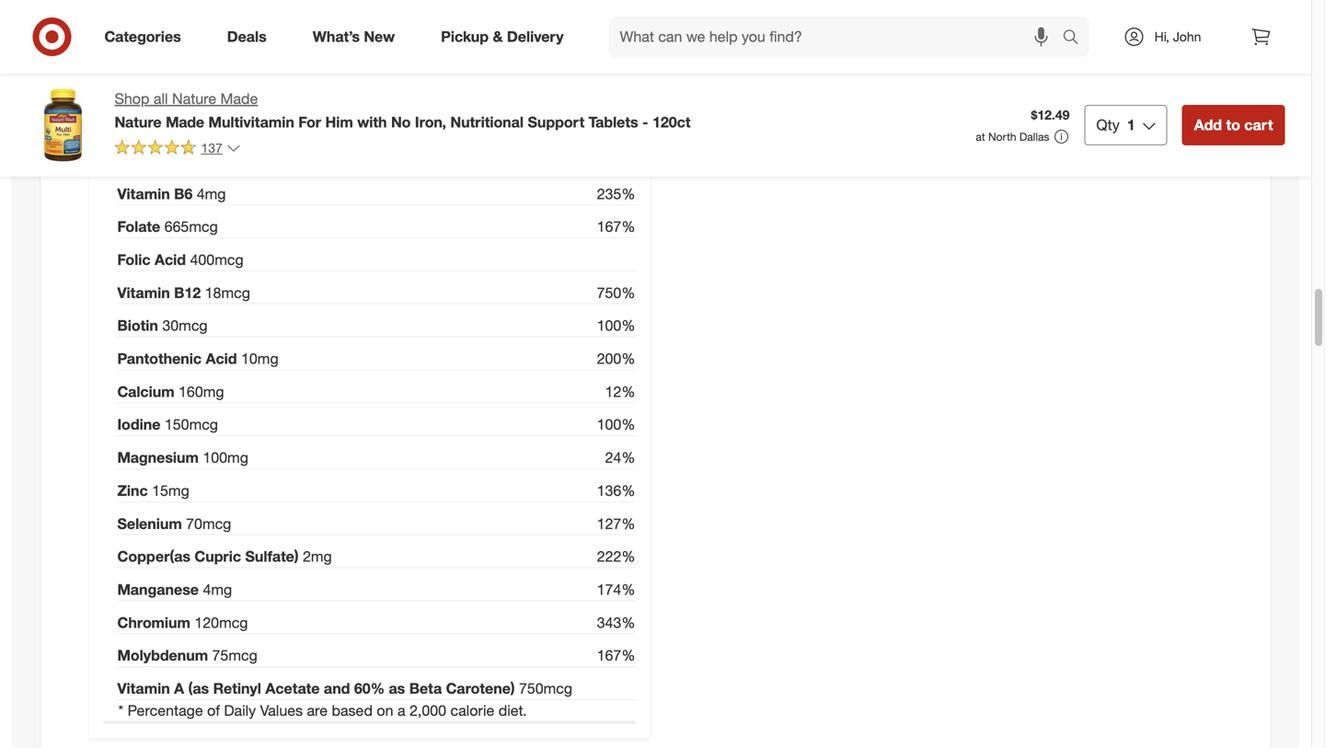 Task type: vqa. For each thing, say whether or not it's contained in the screenshot.


Task type: locate. For each thing, give the bounding box(es) containing it.
0 vertical spatial nature
[[172, 90, 216, 108]]

100% up 24%
[[597, 416, 635, 434]]

15
[[152, 482, 168, 500]]

100
[[203, 449, 227, 467]]

1 167% from the top
[[597, 218, 635, 236]]

3 vitamin from the top
[[117, 284, 170, 302]]

vitamin left the e
[[117, 20, 170, 38]]

beta
[[409, 680, 442, 698]]

1 horizontal spatial nature
[[172, 90, 216, 108]]

nature down shop
[[115, 113, 162, 131]]

$12.49
[[1031, 107, 1070, 123]]

20
[[165, 152, 182, 170]]

2 167% from the top
[[597, 647, 635, 665]]

2 vitamin from the top
[[117, 185, 170, 203]]

chromium
[[117, 614, 190, 632]]

67%
[[605, 53, 635, 71]]

copper(as
[[117, 548, 190, 566]]

mcg up 18
[[215, 251, 244, 269]]

mcg up cupric
[[202, 515, 231, 533]]

100%
[[597, 317, 635, 335], [597, 416, 635, 434]]

what's new
[[313, 28, 395, 46]]

mcg up the 400
[[189, 218, 218, 236]]

mcg for 75
[[229, 647, 257, 665]]

caution: if you are taking medication or have blood clotting issues, consult your physician before use.
[[680, 0, 1216, 39]]

1 horizontal spatial acid
[[206, 350, 237, 368]]

30
[[162, 317, 179, 335]]

mcg up the 75
[[219, 614, 248, 632]]

nature
[[172, 90, 216, 108], [115, 113, 162, 131]]

molybdenum 75 mcg
[[117, 647, 257, 665]]

75
[[212, 647, 229, 665]]

2 100% from the top
[[597, 416, 635, 434]]

100% down 750%
[[597, 317, 635, 335]]

are
[[792, 0, 813, 18], [307, 702, 328, 719]]

1 vertical spatial nature
[[115, 113, 162, 131]]

1 vitamin from the top
[[117, 20, 170, 38]]

174%
[[597, 581, 635, 599]]

What can we help you find? suggestions appear below search field
[[609, 17, 1067, 57]]

mcg up the "retinyl"
[[229, 647, 257, 665]]

0 horizontal spatial are
[[307, 702, 328, 719]]

vitamin down niacin
[[117, 185, 170, 203]]

pantothenic
[[117, 350, 202, 368]]

hi,
[[1154, 29, 1169, 45]]

vitamin up percentage
[[117, 680, 170, 698]]

or
[[938, 0, 952, 18]]

vitamin b6 4 mg
[[117, 185, 226, 203]]

100% for iodine 150 mcg
[[597, 416, 635, 434]]

&
[[493, 28, 503, 46]]

calcium 160 mg
[[117, 383, 224, 401]]

1 horizontal spatial made
[[220, 90, 258, 108]]

vitamin up biotin
[[117, 284, 170, 302]]

issues,
[[1086, 0, 1131, 18]]

deals
[[227, 28, 267, 46]]

pickup
[[441, 28, 489, 46]]

manganese 4 mg
[[117, 581, 232, 599]]

at
[[976, 130, 985, 144]]

750
[[519, 680, 543, 698]]

12%
[[605, 383, 635, 401]]

shop all nature made nature made multivitamin for him with no iron, nutritional support tablets - 120ct
[[115, 90, 691, 131]]

nature up 1.7
[[172, 90, 216, 108]]

thiamin
[[117, 86, 173, 104]]

mcg for 30
[[179, 317, 208, 335]]

mcg for 120
[[219, 614, 248, 632]]

acid left 10
[[206, 350, 237, 368]]

167%
[[597, 218, 635, 236], [597, 647, 635, 665]]

vitamin e
[[117, 20, 184, 38]]

mcg up 'pantothenic acid 10 mg' on the left top of the page
[[179, 317, 208, 335]]

niacin 20 mg
[[117, 152, 203, 170]]

vitamin for vitamin b6 4 mg
[[117, 185, 170, 203]]

delivery
[[507, 28, 564, 46]]

160
[[179, 383, 203, 401]]

zinc 15 mg
[[117, 482, 189, 500]]

1 vertical spatial made
[[166, 113, 204, 131]]

167% down 343%
[[597, 647, 635, 665]]

medication
[[861, 0, 934, 18]]

made up 'multivitamin'
[[220, 90, 258, 108]]

are down and
[[307, 702, 328, 719]]

at north dallas
[[976, 130, 1049, 144]]

with
[[357, 113, 387, 131]]

acid for folic acid
[[155, 251, 186, 269]]

0 vertical spatial are
[[792, 0, 813, 18]]

343%
[[597, 614, 635, 632]]

search button
[[1054, 17, 1098, 61]]

400
[[190, 251, 215, 269]]

b6
[[174, 185, 193, 203]]

70
[[186, 515, 202, 533]]

vitamin for vitamin e
[[117, 20, 170, 38]]

vitamin for vitamin a (as retinyl acetate and 60% as beta carotene) 750 mcg
[[117, 680, 170, 698]]

4 right b6
[[197, 185, 205, 203]]

acid
[[155, 251, 186, 269], [206, 350, 237, 368]]

0 vertical spatial 100%
[[597, 317, 635, 335]]

based
[[332, 702, 373, 719]]

new
[[364, 28, 395, 46]]

167% down 235%
[[597, 218, 635, 236]]

support
[[528, 113, 585, 131]]

are up use.
[[792, 0, 813, 18]]

made down '1.5'
[[166, 113, 204, 131]]

4 vitamin from the top
[[117, 680, 170, 698]]

1 vertical spatial 100%
[[597, 416, 635, 434]]

qty
[[1096, 116, 1120, 134]]

60%
[[354, 680, 385, 698]]

vitamin
[[117, 20, 170, 38], [117, 185, 170, 203], [117, 284, 170, 302], [117, 680, 170, 698]]

for
[[298, 113, 321, 131]]

0 vertical spatial 167%
[[597, 218, 635, 236]]

mg
[[216, 20, 237, 38], [198, 86, 219, 104], [212, 119, 233, 137], [182, 152, 203, 170], [205, 185, 226, 203], [257, 350, 278, 368], [203, 383, 224, 401], [227, 449, 248, 467], [168, 482, 189, 500], [311, 548, 332, 566], [211, 581, 232, 599]]

zinc
[[117, 482, 148, 500]]

acid left the 400
[[155, 251, 186, 269]]

1 100% from the top
[[597, 317, 635, 335]]

0 vertical spatial acid
[[155, 251, 186, 269]]

mcg up 100 at the bottom of the page
[[189, 416, 218, 434]]

0 horizontal spatial acid
[[155, 251, 186, 269]]

1 horizontal spatial are
[[792, 0, 813, 18]]

are inside caution: if you are taking medication or have blood clotting issues, consult your physician before use.
[[792, 0, 813, 18]]

iodine 150 mcg
[[117, 416, 218, 434]]

of
[[207, 702, 220, 719]]

4 up the 120
[[203, 581, 211, 599]]

e
[[174, 20, 184, 38]]

1 vertical spatial acid
[[206, 350, 237, 368]]

and
[[324, 680, 350, 698]]

120ct
[[652, 113, 691, 131]]

vitamin b12 18 mcg
[[117, 284, 250, 302]]

150
[[165, 416, 189, 434]]

vitamin for vitamin b12 18 mcg
[[117, 284, 170, 302]]

biotin
[[117, 317, 158, 335]]

niacin
[[117, 152, 161, 170]]

(as
[[188, 680, 209, 698]]

4
[[197, 185, 205, 203], [203, 581, 211, 599]]

b12
[[174, 284, 201, 302]]

mcg for 150
[[189, 416, 218, 434]]

what's new link
[[297, 17, 418, 57]]

1 vertical spatial 167%
[[597, 647, 635, 665]]



Task type: describe. For each thing, give the bounding box(es) containing it.
750%
[[597, 284, 635, 302]]

vitamin a (as retinyl acetate and 60% as beta carotene) 750 mcg
[[117, 680, 572, 698]]

a
[[174, 680, 184, 698]]

1
[[1127, 116, 1135, 134]]

0 vertical spatial made
[[220, 90, 258, 108]]

search
[[1054, 30, 1098, 47]]

chromium 120 mcg
[[117, 614, 248, 632]]

0 vertical spatial 4
[[197, 185, 205, 203]]

120
[[194, 614, 219, 632]]

1 vertical spatial are
[[307, 702, 328, 719]]

sulfate)
[[245, 548, 299, 566]]

riboflavin 1.7 mg
[[117, 119, 233, 137]]

all
[[154, 90, 168, 108]]

shop
[[115, 90, 149, 108]]

no
[[391, 113, 411, 131]]

physician
[[680, 21, 741, 39]]

categories link
[[89, 17, 204, 57]]

150%
[[597, 20, 635, 38]]

mcg for 665
[[189, 218, 218, 236]]

manganese
[[117, 581, 199, 599]]

what's
[[313, 28, 360, 46]]

137
[[201, 140, 223, 156]]

clotting
[[1033, 0, 1082, 18]]

235%
[[597, 185, 635, 203]]

136%
[[597, 482, 635, 500]]

your
[[1187, 0, 1216, 18]]

pantothenic acid 10 mg
[[117, 350, 278, 368]]

percentage
[[128, 702, 203, 719]]

use.
[[792, 21, 819, 39]]

acid for pantothenic acid
[[206, 350, 237, 368]]

167% for folate 665 mcg
[[597, 218, 635, 236]]

retinyl
[[213, 680, 261, 698]]

before
[[746, 21, 788, 39]]

caution:
[[680, 0, 748, 18]]

2,000
[[409, 702, 446, 719]]

* percentage of daily values are based on a 2,000 calorie diet.
[[118, 702, 527, 719]]

222%
[[597, 548, 635, 566]]

on
[[377, 702, 393, 719]]

to
[[1226, 116, 1240, 134]]

mcg right carotene)
[[543, 680, 572, 698]]

categories
[[104, 28, 181, 46]]

copper(as cupric sulfate) 2 mg
[[117, 548, 332, 566]]

riboflavin
[[117, 119, 187, 137]]

magnesium
[[117, 449, 199, 467]]

folate 665 mcg
[[117, 218, 218, 236]]

167% for molybdenum 75 mcg
[[597, 647, 635, 665]]

magnesium 100 mg
[[117, 449, 248, 467]]

deals link
[[211, 17, 290, 57]]

131%
[[597, 119, 635, 137]]

iron,
[[415, 113, 446, 131]]

folic
[[117, 251, 151, 269]]

100% for biotin 30 mcg
[[597, 317, 635, 335]]

137 link
[[115, 139, 241, 160]]

a
[[397, 702, 405, 719]]

calcium
[[117, 383, 174, 401]]

pickup & delivery
[[441, 28, 564, 46]]

mcg right b12
[[221, 284, 250, 302]]

molybdenum
[[117, 647, 208, 665]]

multivitamin
[[208, 113, 294, 131]]

if
[[752, 0, 760, 18]]

hi, john
[[1154, 29, 1201, 45]]

folate
[[117, 218, 160, 236]]

2
[[303, 548, 311, 566]]

selenium 70 mcg
[[117, 515, 231, 533]]

1 vertical spatial 4
[[203, 581, 211, 599]]

nutritional
[[450, 113, 524, 131]]

200%
[[597, 350, 635, 368]]

add
[[1194, 116, 1222, 134]]

10
[[241, 350, 257, 368]]

iodine
[[117, 416, 160, 434]]

have
[[956, 0, 987, 18]]

18
[[205, 284, 221, 302]]

0 horizontal spatial nature
[[115, 113, 162, 131]]

consult
[[1135, 0, 1183, 18]]

mcg for 70
[[202, 515, 231, 533]]

acetate
[[265, 680, 320, 698]]

0 horizontal spatial made
[[166, 113, 204, 131]]

*
[[118, 702, 123, 719]]

daily
[[224, 702, 256, 719]]

qty 1
[[1096, 116, 1135, 134]]

biotin 30 mcg
[[117, 317, 208, 335]]

1.5
[[177, 86, 198, 104]]

him
[[325, 113, 353, 131]]

you
[[764, 0, 788, 18]]

image of nature made multivitamin for him with no iron, nutritional support tablets - 120ct image
[[26, 88, 100, 162]]

north
[[988, 130, 1016, 144]]



